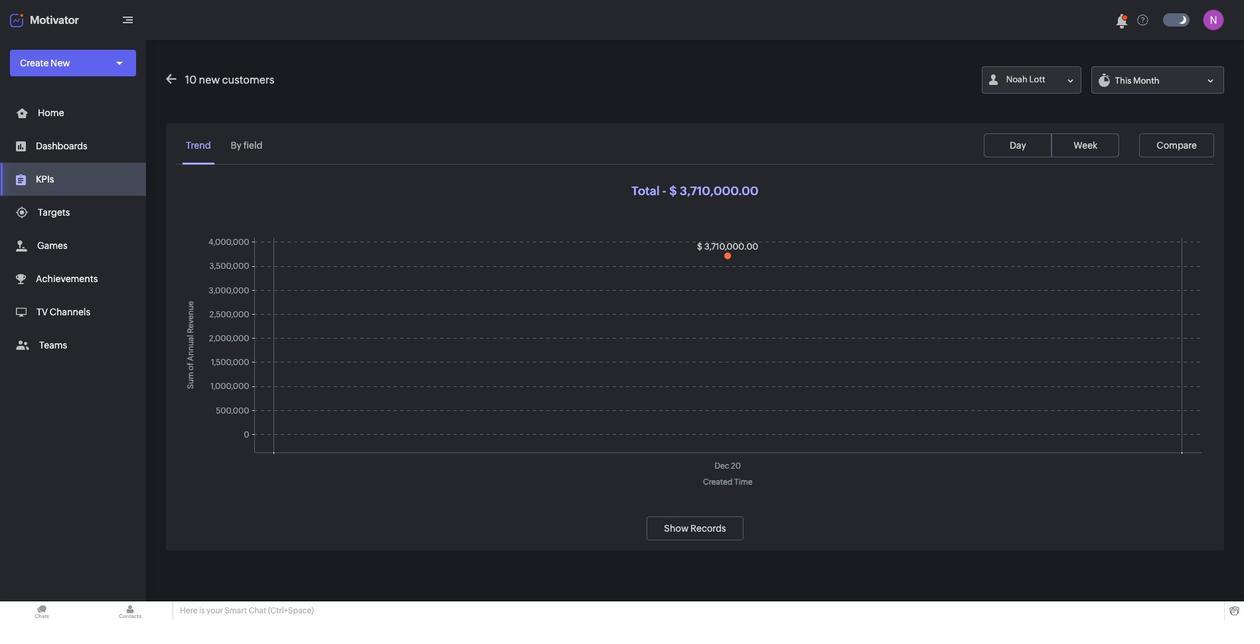 Task type: locate. For each thing, give the bounding box(es) containing it.
new
[[199, 74, 220, 86]]

tab panel
[[176, 184, 1214, 540]]

by field
[[231, 140, 263, 151]]

week button
[[1052, 133, 1120, 157]]

your
[[206, 606, 223, 615]]

This Month field
[[1091, 66, 1224, 94]]

show records
[[664, 523, 726, 534]]

field
[[243, 140, 263, 151]]

tab list
[[176, 133, 1214, 165]]

10
[[185, 74, 197, 86]]

tab list containing trend
[[176, 133, 1214, 165]]

channels
[[50, 307, 90, 317]]

records
[[690, 523, 726, 534]]

$
[[669, 184, 677, 198]]

this
[[1115, 75, 1132, 85]]

trend tab
[[183, 133, 214, 165]]

list containing home
[[0, 96, 146, 362]]

month
[[1133, 75, 1160, 85]]

list
[[0, 96, 146, 362]]

create
[[20, 58, 49, 68]]

trend
[[186, 140, 211, 151]]

total - $ 3,710,000.00
[[632, 184, 759, 198]]

achievements
[[36, 274, 98, 284]]

noah lott
[[1006, 74, 1045, 84]]

games
[[37, 240, 67, 251]]

-
[[662, 184, 667, 198]]

noah
[[1006, 74, 1028, 84]]

total
[[632, 184, 660, 198]]

new
[[51, 58, 70, 68]]

tv
[[37, 307, 48, 317]]

lott
[[1029, 74, 1045, 84]]

teams
[[39, 340, 67, 351]]



Task type: describe. For each thing, give the bounding box(es) containing it.
by
[[231, 140, 242, 151]]

contacts image
[[88, 601, 172, 620]]

day
[[1010, 140, 1026, 151]]

help image
[[1137, 14, 1148, 25]]

home
[[38, 108, 64, 118]]

tab panel containing total
[[176, 184, 1214, 540]]

chat
[[249, 606, 266, 615]]

tv channels
[[37, 307, 90, 317]]

(ctrl+space)
[[268, 606, 314, 615]]

dashboards
[[36, 141, 87, 151]]

smart
[[225, 606, 247, 615]]

chats image
[[0, 601, 84, 620]]

day button
[[984, 133, 1052, 157]]

compare
[[1157, 140, 1197, 151]]

week
[[1074, 140, 1098, 151]]

customers
[[222, 74, 274, 86]]

user image
[[1203, 9, 1224, 31]]

by field tab
[[227, 133, 266, 165]]

here
[[180, 606, 197, 615]]

show records button
[[647, 517, 743, 540]]

this month
[[1115, 75, 1160, 85]]

create new
[[20, 58, 70, 68]]

targets
[[38, 207, 70, 218]]

motivator
[[30, 14, 79, 26]]

kpis
[[36, 174, 54, 185]]

10 new customers
[[185, 74, 274, 86]]

here is your smart chat (ctrl+space)
[[180, 606, 314, 615]]

show
[[664, 523, 689, 534]]

3,710,000.00
[[680, 184, 759, 198]]

is
[[199, 606, 205, 615]]

compare button
[[1139, 133, 1214, 157]]



Task type: vqa. For each thing, say whether or not it's contained in the screenshot.
New
yes



